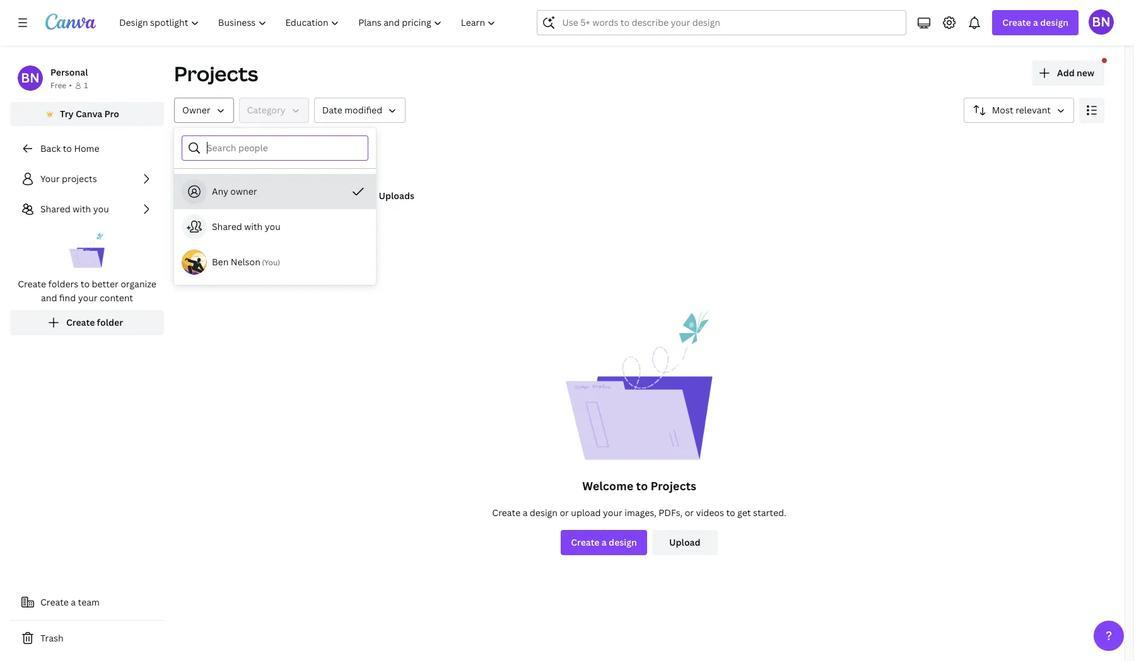 Task type: locate. For each thing, give the bounding box(es) containing it.
0 vertical spatial shared
[[40, 203, 70, 215]]

1 horizontal spatial your
[[603, 507, 623, 519]]

ben nelson option
[[174, 245, 376, 280]]

shared with you
[[40, 203, 109, 215], [212, 221, 281, 233]]

or right pdfs,
[[685, 507, 694, 519]]

free
[[50, 80, 66, 91]]

design inside button
[[609, 537, 637, 549]]

1 horizontal spatial shared with you
[[212, 221, 281, 233]]

0 vertical spatial you
[[93, 203, 109, 215]]

trash
[[40, 633, 63, 645]]

design for create a design button
[[609, 537, 637, 549]]

you down the your projects 'link'
[[93, 203, 109, 215]]

shared with you for shared with you button
[[212, 221, 281, 233]]

create a design inside dropdown button
[[1003, 16, 1069, 28]]

0 vertical spatial create a design
[[1003, 16, 1069, 28]]

to
[[63, 143, 72, 155], [81, 278, 90, 290], [636, 479, 648, 494], [726, 507, 735, 519]]

Search people search field
[[207, 136, 360, 160]]

a inside dropdown button
[[1033, 16, 1038, 28]]

you inside button
[[265, 221, 281, 233]]

0 vertical spatial with
[[73, 203, 91, 215]]

create a design
[[1003, 16, 1069, 28], [571, 537, 637, 549]]

create
[[1003, 16, 1031, 28], [18, 278, 46, 290], [66, 317, 95, 329], [492, 507, 521, 519], [571, 537, 600, 549], [40, 597, 69, 609]]

1 horizontal spatial you
[[265, 221, 281, 233]]

shared with you inside button
[[212, 221, 281, 233]]

0 horizontal spatial you
[[93, 203, 109, 215]]

any owner option
[[174, 174, 376, 209]]

shared for shared with you link
[[40, 203, 70, 215]]

ben nelson ( you )
[[212, 256, 280, 268]]

ben nelson image
[[1089, 9, 1114, 35]]

1 vertical spatial create a design
[[571, 537, 637, 549]]

projects
[[62, 173, 97, 185]]

design left bn popup button
[[1040, 16, 1069, 28]]

1 or from the left
[[560, 507, 569, 519]]

0 horizontal spatial create a design
[[571, 537, 637, 549]]

1 horizontal spatial or
[[685, 507, 694, 519]]

1 vertical spatial you
[[265, 221, 281, 233]]

your projects link
[[10, 167, 164, 192]]

ben
[[212, 256, 229, 268]]

0 vertical spatial projects
[[174, 60, 258, 87]]

design down create a design or upload your images, pdfs, or videos to get started.
[[609, 537, 637, 549]]

a
[[1033, 16, 1038, 28], [523, 507, 528, 519], [602, 537, 607, 549], [71, 597, 76, 609]]

your right find
[[78, 292, 97, 304]]

0 horizontal spatial shared with you
[[40, 203, 109, 215]]

0 horizontal spatial with
[[73, 203, 91, 215]]

2 horizontal spatial design
[[1040, 16, 1069, 28]]

create inside create folders to better organize and find your content
[[18, 278, 46, 290]]

1 horizontal spatial shared
[[212, 221, 242, 233]]

owner
[[182, 104, 210, 116]]

1 vertical spatial projects
[[651, 479, 696, 494]]

create folder button
[[10, 310, 164, 336]]

welcome
[[582, 479, 634, 494]]

you
[[93, 203, 109, 215], [265, 221, 281, 233]]

or left 'upload'
[[560, 507, 569, 519]]

to up images,
[[636, 479, 648, 494]]

with for shared with you link
[[73, 203, 91, 215]]

shared with you option
[[174, 209, 376, 245]]

personal
[[50, 66, 88, 78]]

None search field
[[537, 10, 907, 35]]

back to home
[[40, 143, 99, 155]]

category
[[247, 104, 286, 116]]

home
[[74, 143, 99, 155]]

ben nelson image
[[1089, 9, 1114, 35], [18, 66, 43, 91]]

design left 'upload'
[[530, 507, 558, 519]]

1 horizontal spatial create a design
[[1003, 16, 1069, 28]]

upload
[[669, 537, 701, 549]]

1 horizontal spatial with
[[244, 221, 263, 233]]

design inside dropdown button
[[1040, 16, 1069, 28]]

0 horizontal spatial or
[[560, 507, 569, 519]]

back to home link
[[10, 136, 164, 162]]

projects
[[174, 60, 258, 87], [651, 479, 696, 494]]

shared with you down projects
[[40, 203, 109, 215]]

you down any owner option
[[265, 221, 281, 233]]

1 horizontal spatial ben nelson image
[[1089, 9, 1114, 35]]

0 horizontal spatial your
[[78, 292, 97, 304]]

)
[[278, 257, 280, 268]]

1 vertical spatial shared with you
[[212, 221, 281, 233]]

shared down your
[[40, 203, 70, 215]]

shared inside list
[[40, 203, 70, 215]]

create a design down 'upload'
[[571, 537, 637, 549]]

1 vertical spatial design
[[530, 507, 558, 519]]

1 vertical spatial your
[[603, 507, 623, 519]]

add new button
[[1032, 61, 1105, 86]]

any owner
[[212, 185, 257, 197]]

to left better
[[81, 278, 90, 290]]

create folders to better organize and find your content
[[18, 278, 156, 304]]

your
[[78, 292, 97, 304], [603, 507, 623, 519]]

list containing your projects
[[10, 167, 164, 336]]

0 vertical spatial your
[[78, 292, 97, 304]]

back
[[40, 143, 61, 155]]

0 vertical spatial shared with you
[[40, 203, 109, 215]]

with down projects
[[73, 203, 91, 215]]

uploads
[[379, 190, 414, 202]]

ben nelson image for bn popup button
[[1089, 9, 1114, 35]]

1 vertical spatial ben nelson image
[[18, 66, 43, 91]]

bn button
[[1089, 9, 1114, 35]]

your right 'upload'
[[603, 507, 623, 519]]

create a design up add
[[1003, 16, 1069, 28]]

0 horizontal spatial shared
[[40, 203, 70, 215]]

ben nelson element
[[18, 66, 43, 91]]

create a design for create a design dropdown button
[[1003, 16, 1069, 28]]

projects up owner button
[[174, 60, 258, 87]]

pro
[[104, 108, 119, 120]]

create a team
[[40, 597, 100, 609]]

a left 'upload'
[[523, 507, 528, 519]]

top level navigation element
[[111, 10, 507, 35]]

with inside list
[[73, 203, 91, 215]]

with down starred link
[[244, 221, 263, 233]]

list box
[[174, 174, 376, 280]]

list
[[10, 167, 164, 336]]

design
[[1040, 16, 1069, 28], [530, 507, 558, 519], [609, 537, 637, 549]]

2 vertical spatial design
[[609, 537, 637, 549]]

0 vertical spatial design
[[1040, 16, 1069, 28]]

videos
[[696, 507, 724, 519]]

find
[[59, 292, 76, 304]]

with
[[73, 203, 91, 215], [244, 221, 263, 233]]

uploads link
[[331, 173, 478, 219]]

0 vertical spatial ben nelson image
[[1089, 9, 1114, 35]]

create a design or upload your images, pdfs, or videos to get started.
[[492, 507, 786, 519]]

or
[[560, 507, 569, 519], [685, 507, 694, 519]]

shared
[[40, 203, 70, 215], [212, 221, 242, 233]]

shared with you down starred link
[[212, 221, 281, 233]]

ben nelson image for ben nelson element
[[18, 66, 43, 91]]

1 vertical spatial with
[[244, 221, 263, 233]]

upload button
[[652, 531, 718, 556]]

shared inside button
[[212, 221, 242, 233]]

1 horizontal spatial design
[[609, 537, 637, 549]]

most relevant
[[992, 104, 1051, 116]]

a up add new dropdown button
[[1033, 16, 1038, 28]]

projects up pdfs,
[[651, 479, 696, 494]]

1 horizontal spatial projects
[[651, 479, 696, 494]]

content
[[100, 292, 133, 304]]

ben nelson image up new
[[1089, 9, 1114, 35]]

shared down starred
[[212, 221, 242, 233]]

create folder
[[66, 317, 123, 329]]

create a design inside button
[[571, 537, 637, 549]]

welcome to projects
[[582, 479, 696, 494]]

1 vertical spatial shared
[[212, 221, 242, 233]]

your inside create folders to better organize and find your content
[[78, 292, 97, 304]]

with inside button
[[244, 221, 263, 233]]

ben nelson image left free
[[18, 66, 43, 91]]

organize
[[121, 278, 156, 290]]

0 horizontal spatial ben nelson image
[[18, 66, 43, 91]]

date modified
[[322, 104, 382, 116]]

you for shared with you link
[[93, 203, 109, 215]]

shared with you for shared with you link
[[40, 203, 109, 215]]

new
[[1077, 67, 1095, 79]]

0 horizontal spatial projects
[[174, 60, 258, 87]]

2 or from the left
[[685, 507, 694, 519]]



Task type: describe. For each thing, give the bounding box(es) containing it.
create inside dropdown button
[[1003, 16, 1031, 28]]

you for shared with you button
[[265, 221, 281, 233]]

Search search field
[[562, 11, 882, 35]]

create a design for create a design button
[[571, 537, 637, 549]]

to left get
[[726, 507, 735, 519]]

any
[[212, 185, 228, 197]]

trash link
[[10, 626, 164, 652]]

relevant
[[1016, 104, 1051, 116]]

and
[[41, 292, 57, 304]]

a down create a design or upload your images, pdfs, or videos to get started.
[[602, 537, 607, 549]]

create a design button
[[993, 10, 1079, 35]]

images,
[[625, 507, 657, 519]]

1
[[84, 80, 88, 91]]

(
[[262, 257, 264, 268]]

shared for shared with you button
[[212, 221, 242, 233]]

any owner button
[[174, 174, 376, 209]]

create a team button
[[10, 591, 164, 616]]

design for create a design dropdown button
[[1040, 16, 1069, 28]]

get
[[738, 507, 751, 519]]

upload
[[571, 507, 601, 519]]

add new
[[1057, 67, 1095, 79]]

add
[[1057, 67, 1075, 79]]

a left the team
[[71, 597, 76, 609]]

owner
[[230, 185, 257, 197]]

try canva pro
[[60, 108, 119, 120]]

try
[[60, 108, 74, 120]]

Sort by button
[[964, 98, 1074, 123]]

date
[[322, 104, 342, 116]]

most
[[992, 104, 1014, 116]]

free •
[[50, 80, 72, 91]]

create a design button
[[561, 531, 647, 556]]

folders
[[48, 278, 78, 290]]

Date modified button
[[314, 98, 406, 123]]

nelson
[[231, 256, 260, 268]]

to inside create folders to better organize and find your content
[[81, 278, 90, 290]]

Owner button
[[174, 98, 234, 123]]

•
[[69, 80, 72, 91]]

shared with you button
[[174, 209, 376, 245]]

to right back
[[63, 143, 72, 155]]

with for shared with you button
[[244, 221, 263, 233]]

your projects
[[40, 173, 97, 185]]

try canva pro button
[[10, 102, 164, 126]]

Category button
[[239, 98, 309, 123]]

0 horizontal spatial design
[[530, 507, 558, 519]]

team
[[78, 597, 100, 609]]

canva
[[76, 108, 102, 120]]

modified
[[345, 104, 382, 116]]

list box containing any owner
[[174, 174, 376, 280]]

better
[[92, 278, 118, 290]]

starred
[[222, 190, 254, 202]]

your
[[40, 173, 60, 185]]

shared with you link
[[10, 197, 164, 222]]

started.
[[753, 507, 786, 519]]

starred link
[[174, 173, 321, 219]]

you
[[264, 257, 278, 268]]

pdfs,
[[659, 507, 683, 519]]

folder
[[97, 317, 123, 329]]



Task type: vqa. For each thing, say whether or not it's contained in the screenshot.
Remix in the "black and green utilitarian remix business bumper sticker bumper sticker by canva creative studio"
no



